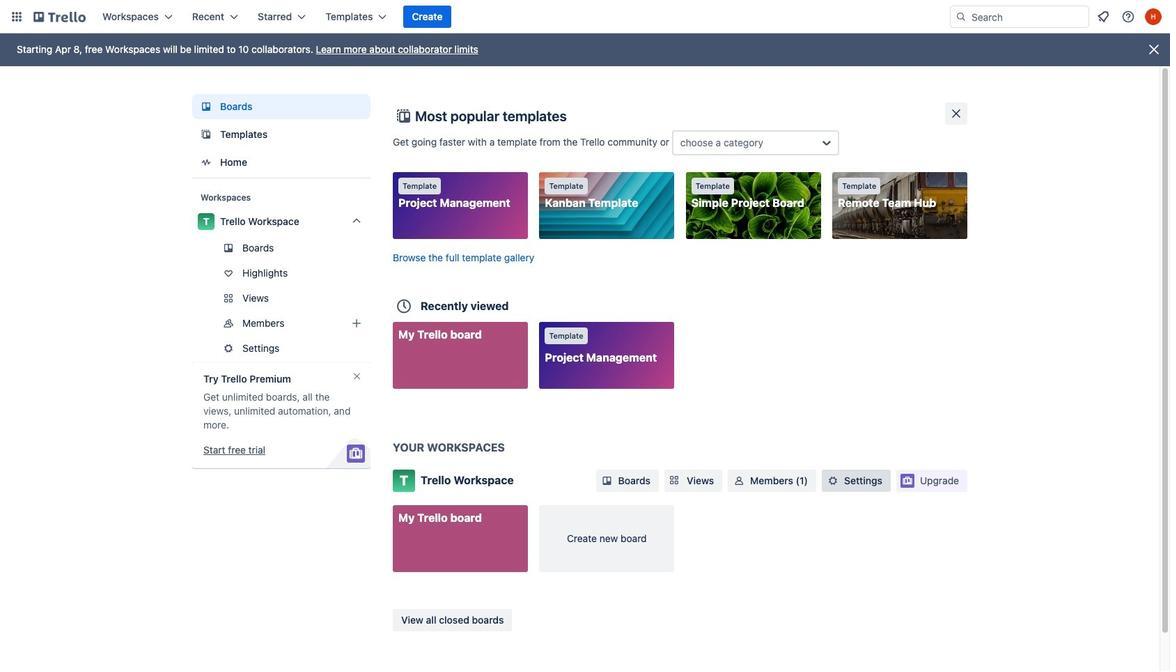 Task type: describe. For each thing, give the bounding box(es) containing it.
Search field
[[967, 7, 1089, 26]]

howard (howard38800628) image
[[1146, 8, 1162, 25]]

primary element
[[0, 0, 1171, 33]]

2 sm image from the left
[[826, 474, 840, 488]]

0 notifications image
[[1095, 8, 1112, 25]]

open information menu image
[[1122, 10, 1136, 24]]

back to home image
[[33, 6, 86, 28]]

sm image
[[732, 474, 746, 488]]



Task type: locate. For each thing, give the bounding box(es) containing it.
board image
[[198, 98, 215, 115]]

0 horizontal spatial sm image
[[600, 474, 614, 488]]

sm image
[[600, 474, 614, 488], [826, 474, 840, 488]]

1 horizontal spatial sm image
[[826, 474, 840, 488]]

home image
[[198, 154, 215, 171]]

1 sm image from the left
[[600, 474, 614, 488]]

template board image
[[198, 126, 215, 143]]

search image
[[956, 11, 967, 22]]

add image
[[348, 315, 365, 332]]



Task type: vqa. For each thing, say whether or not it's contained in the screenshot.
Primary 'element'
yes



